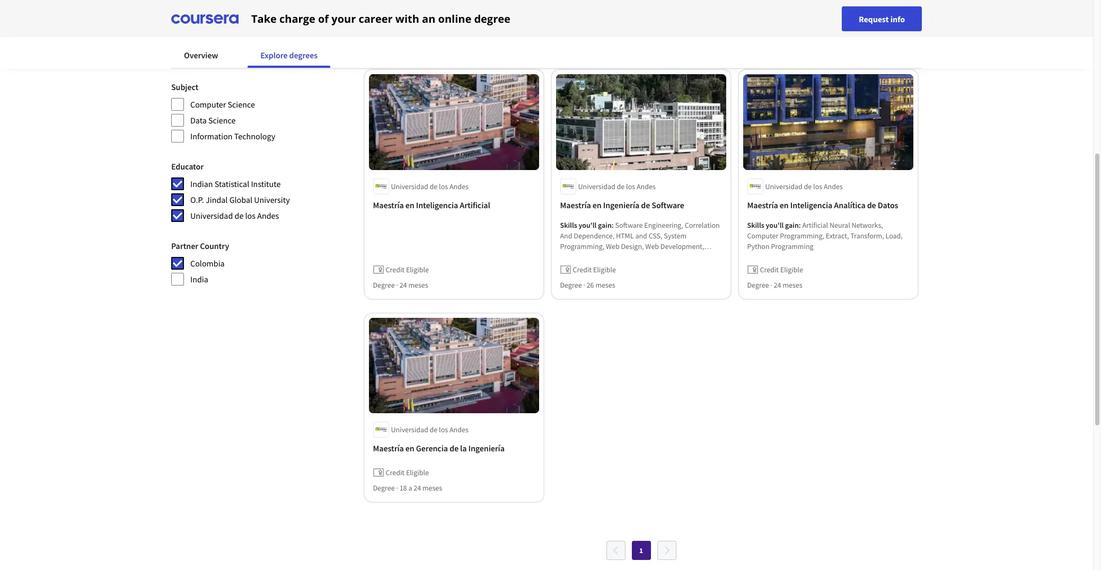 Task type: describe. For each thing, give the bounding box(es) containing it.
colombia
[[190, 258, 225, 269]]

4
[[361, 1, 368, 20]]

design,
[[622, 242, 645, 251]]

computer inside the artificial neural networks, computer programming, extract, transform, load, python programming
[[748, 231, 779, 241]]

universidad de los andes for maestría en ingeniería de software
[[579, 182, 656, 191]]

maestría en gerencia de la ingeniería
[[374, 444, 505, 454]]

de up engineering,
[[642, 200, 651, 210]]

1
[[640, 547, 644, 556]]

india
[[190, 274, 208, 285]]

skills for maestría en inteligencia analítica de datos
[[748, 220, 765, 230]]

skills for maestría en ingeniería de software
[[561, 220, 578, 230]]

dependence,
[[575, 231, 615, 241]]

0 horizontal spatial 24
[[400, 280, 408, 290]]

explore
[[261, 50, 288, 60]]

de up gerencia
[[430, 426, 438, 435]]

de inside educator group
[[235, 211, 244, 221]]

load,
[[887, 231, 904, 241]]

with
[[396, 11, 420, 26]]

explore degrees button
[[248, 42, 331, 68]]

18
[[400, 484, 408, 493]]

2 vertical spatial software
[[639, 252, 667, 262]]

networks,
[[853, 220, 884, 230]]

partner
[[171, 241, 198, 251]]

results
[[371, 1, 414, 20]]

ingeniería inside maestría en gerencia de la ingeniería link
[[469, 444, 505, 454]]

1 horizontal spatial 24
[[414, 484, 422, 493]]

you'll for ingeniería
[[579, 220, 597, 230]]

de up maestría en inteligencia artificial
[[430, 182, 438, 191]]

architecture,
[[669, 252, 708, 262]]

de left la
[[450, 444, 459, 454]]

request info
[[859, 14, 906, 24]]

css,
[[649, 231, 663, 241]]

en for maestría en ingeniería de software
[[593, 200, 602, 210]]

gain for inteligencia
[[786, 220, 800, 230]]

model,
[[604, 263, 625, 272]]

: for inteligencia
[[800, 220, 802, 230]]

level
[[204, 34, 223, 45]]

maestría en inteligencia artificial
[[374, 200, 491, 210]]

inteligencia for artificial
[[417, 200, 459, 210]]

scrum
[[561, 274, 581, 283]]

country
[[200, 241, 229, 251]]

educator
[[171, 161, 204, 172]]

degree
[[475, 11, 511, 26]]

university
[[254, 195, 290, 205]]

universidad for maestría en gerencia de la ingeniería
[[392, 426, 429, 435]]

program level group
[[171, 33, 290, 64]]

educator group
[[171, 160, 290, 223]]

andes for maestría en gerencia de la ingeniería
[[450, 426, 469, 435]]

data inside the subject group
[[190, 115, 207, 126]]

charge
[[280, 11, 316, 26]]

html
[[617, 231, 635, 241]]

you'll for inteligencia
[[767, 220, 785, 230]]

2 web from the left
[[646, 242, 660, 251]]

indian
[[190, 179, 213, 189]]

python inside software engineering, correlation and dependence, html and css, system programming, web design, web development, computer programming, software architecture, angular, data model, devops, python programming, scrum (software development), user experience
[[653, 263, 676, 272]]

1 degree · 24 meses from the left
[[374, 280, 429, 290]]

partner country group
[[171, 240, 290, 286]]

and
[[636, 231, 648, 241]]

career
[[359, 11, 393, 26]]

correlation
[[686, 220, 721, 230]]

maestría en inteligencia analítica de datos
[[748, 200, 899, 210]]

computer science
[[190, 99, 255, 110]]

maestría for maestría en ingeniería de software
[[561, 200, 592, 210]]

angular,
[[561, 263, 586, 272]]

science for data science
[[209, 115, 236, 126]]

take charge of your career with an online degree
[[251, 11, 511, 26]]

transform,
[[851, 231, 885, 241]]

subject group
[[171, 81, 290, 143]]

inteligencia for analítica
[[791, 200, 833, 210]]

and
[[561, 231, 573, 241]]

by
[[197, 2, 208, 15]]

programming, up model,
[[594, 252, 638, 262]]

analítica
[[835, 200, 866, 210]]

degree · 18 a 24 meses
[[374, 484, 443, 493]]

andes for maestría en inteligencia analítica de datos
[[825, 182, 844, 191]]

gain for ingeniería
[[599, 220, 612, 230]]

request
[[859, 14, 889, 24]]

los inside educator group
[[245, 211, 256, 221]]

degree · 26 meses
[[561, 280, 616, 290]]

development),
[[614, 274, 660, 283]]

master's
[[190, 51, 220, 62]]

take
[[251, 11, 277, 26]]

gerencia
[[417, 444, 449, 454]]

a
[[409, 484, 413, 493]]

los for maestría en inteligencia artificial
[[440, 182, 449, 191]]

info
[[891, 14, 906, 24]]

an
[[422, 11, 436, 26]]

overview
[[184, 50, 218, 60]]

data science
[[190, 115, 236, 126]]

(software
[[582, 274, 612, 283]]

o.p. jindal global university
[[190, 195, 290, 205]]

subject
[[171, 82, 199, 92]]

o.p.
[[190, 195, 204, 205]]

neural
[[831, 220, 851, 230]]

system
[[665, 231, 687, 241]]

information technology
[[190, 131, 275, 142]]

global
[[230, 195, 253, 205]]



Task type: locate. For each thing, give the bounding box(es) containing it.
software up engineering,
[[652, 200, 685, 210]]

universidad de los andes for maestría en inteligencia analítica de datos
[[766, 182, 844, 191]]

andes up la
[[450, 426, 469, 435]]

los for maestría en inteligencia analítica de datos
[[814, 182, 823, 191]]

devops,
[[626, 263, 652, 272]]

1 horizontal spatial gain
[[786, 220, 800, 230]]

filter
[[171, 2, 195, 15]]

development,
[[661, 242, 705, 251]]

computer
[[190, 99, 226, 110], [748, 231, 779, 241], [561, 252, 592, 262]]

programming, up "programming"
[[781, 231, 825, 241]]

1 skills you'll gain : from the left
[[561, 220, 616, 230]]

universidad for maestría en inteligencia artificial
[[392, 182, 429, 191]]

andes up 'maestría en inteligencia analítica de datos' link
[[825, 182, 844, 191]]

eligible
[[407, 265, 430, 275], [594, 265, 617, 275], [781, 265, 804, 275], [407, 469, 430, 478]]

1 skills from the left
[[561, 220, 578, 230]]

python left "programming"
[[748, 242, 770, 251]]

: up "programming"
[[800, 220, 802, 230]]

andes up maestría en ingeniería de software link on the right
[[637, 182, 656, 191]]

de down o.p. jindal global university
[[235, 211, 244, 221]]

1 vertical spatial computer
[[748, 231, 779, 241]]

you'll up dependence,
[[579, 220, 597, 230]]

andes for maestría en ingeniería de software
[[637, 182, 656, 191]]

data up '(software'
[[588, 263, 602, 272]]

user
[[661, 274, 675, 283]]

credit
[[386, 265, 405, 275], [574, 265, 592, 275], [761, 265, 780, 275], [386, 469, 405, 478]]

datos
[[879, 200, 899, 210]]

en for maestría en inteligencia analítica de datos
[[781, 200, 790, 210]]

web down html on the right top of page
[[607, 242, 620, 251]]

universidad inside educator group
[[190, 211, 233, 221]]

0 vertical spatial ingeniería
[[604, 200, 640, 210]]

1 vertical spatial science
[[209, 115, 236, 126]]

universidad up maestría en inteligencia analítica de datos
[[766, 182, 803, 191]]

1 horizontal spatial data
[[588, 263, 602, 272]]

software up devops,
[[639, 252, 667, 262]]

computer up angular,
[[561, 252, 592, 262]]

information
[[190, 131, 233, 142]]

2 vertical spatial computer
[[561, 252, 592, 262]]

los for maestría en ingeniería de software
[[627, 182, 636, 191]]

universidad up maestría en ingeniería de software
[[579, 182, 616, 191]]

universidad de los andes for maestría en inteligencia artificial
[[392, 182, 469, 191]]

computer up "programming"
[[748, 231, 779, 241]]

programming, up 'experience'
[[677, 263, 722, 272]]

1 horizontal spatial :
[[800, 220, 802, 230]]

0 horizontal spatial skills you'll gain :
[[561, 220, 616, 230]]

0 vertical spatial artificial
[[460, 200, 491, 210]]

artificial inside the artificial neural networks, computer programming, extract, transform, load, python programming
[[803, 220, 829, 230]]

de up maestría en inteligencia analítica de datos
[[805, 182, 813, 191]]

andes
[[450, 182, 469, 191], [637, 182, 656, 191], [825, 182, 844, 191], [257, 211, 279, 221], [450, 426, 469, 435]]

los up 'maestría en gerencia de la ingeniería'
[[440, 426, 449, 435]]

0 horizontal spatial skills
[[561, 220, 578, 230]]

your
[[332, 11, 356, 26]]

los up maestría en inteligencia artificial link
[[440, 182, 449, 191]]

0 horizontal spatial inteligencia
[[417, 200, 459, 210]]

technology
[[234, 131, 275, 142]]

tab list
[[171, 42, 348, 68]]

de up maestría en ingeniería de software
[[618, 182, 625, 191]]

0 horizontal spatial artificial
[[460, 200, 491, 210]]

·
[[397, 280, 399, 290], [584, 280, 586, 290], [771, 280, 773, 290], [397, 484, 399, 493]]

universidad for maestría en ingeniería de software
[[579, 182, 616, 191]]

maestría en ingeniería de software
[[561, 200, 685, 210]]

online
[[438, 11, 472, 26]]

data up information
[[190, 115, 207, 126]]

0 horizontal spatial ingeniería
[[469, 444, 505, 454]]

1 horizontal spatial artificial
[[803, 220, 829, 230]]

inteligencia
[[417, 200, 459, 210], [791, 200, 833, 210]]

0 horizontal spatial computer
[[190, 99, 226, 110]]

partner country
[[171, 241, 229, 251]]

computer inside software engineering, correlation and dependence, html and css, system programming, web design, web development, computer programming, software architecture, angular, data model, devops, python programming, scrum (software development), user experience
[[561, 252, 592, 262]]

maestría for maestría en inteligencia analítica de datos
[[748, 200, 779, 210]]

universidad de los andes up maestría en ingeniería de software
[[579, 182, 656, 191]]

computer inside the subject group
[[190, 99, 226, 110]]

0 horizontal spatial data
[[190, 115, 207, 126]]

1 : from the left
[[612, 220, 614, 230]]

0 horizontal spatial :
[[612, 220, 614, 230]]

26
[[587, 280, 595, 290]]

degree · 24 meses
[[374, 280, 429, 290], [748, 280, 803, 290]]

2 inteligencia from the left
[[791, 200, 833, 210]]

2 horizontal spatial computer
[[748, 231, 779, 241]]

universidad de los andes up maestría en inteligencia artificial
[[392, 182, 469, 191]]

overview button
[[171, 42, 231, 68]]

explore degrees
[[261, 50, 318, 60]]

maestría en gerencia de la ingeniería link
[[374, 443, 535, 455]]

universidad de los andes inside educator group
[[190, 211, 279, 221]]

maestría
[[374, 200, 404, 210], [561, 200, 592, 210], [748, 200, 779, 210], [374, 444, 404, 454]]

1 horizontal spatial python
[[748, 242, 770, 251]]

1 horizontal spatial web
[[646, 242, 660, 251]]

program
[[171, 34, 203, 45]]

maestría for maestría en inteligencia artificial
[[374, 200, 404, 210]]

andes up maestría en inteligencia artificial link
[[450, 182, 469, 191]]

andes for maestría en inteligencia artificial
[[450, 182, 469, 191]]

0 horizontal spatial you'll
[[579, 220, 597, 230]]

science up data science
[[228, 99, 255, 110]]

0 vertical spatial software
[[652, 200, 685, 210]]

1 web from the left
[[607, 242, 620, 251]]

los up maestría en ingeniería de software
[[627, 182, 636, 191]]

1 horizontal spatial ingeniería
[[604, 200, 640, 210]]

indian statistical institute
[[190, 179, 281, 189]]

1 horizontal spatial computer
[[561, 252, 592, 262]]

1 button
[[632, 542, 651, 561]]

skills you'll gain : up "programming"
[[748, 220, 803, 230]]

gain up dependence,
[[599, 220, 612, 230]]

of
[[318, 11, 329, 26]]

0 vertical spatial data
[[190, 115, 207, 126]]

programming,
[[781, 231, 825, 241], [561, 242, 605, 251], [594, 252, 638, 262], [677, 263, 722, 272]]

2 : from the left
[[800, 220, 802, 230]]

software up html on the right top of page
[[616, 220, 644, 230]]

0 horizontal spatial web
[[607, 242, 620, 251]]

1 vertical spatial data
[[588, 263, 602, 272]]

1 inteligencia from the left
[[417, 200, 459, 210]]

engineering,
[[645, 220, 684, 230]]

24
[[400, 280, 408, 290], [775, 280, 782, 290], [414, 484, 422, 493]]

skills you'll gain :
[[561, 220, 616, 230], [748, 220, 803, 230]]

2 degree · 24 meses from the left
[[748, 280, 803, 290]]

skills you'll gain : up dependence,
[[561, 220, 616, 230]]

los for maestría en gerencia de la ingeniería
[[440, 426, 449, 435]]

2 you'll from the left
[[767, 220, 785, 230]]

universidad up gerencia
[[392, 426, 429, 435]]

maestría for maestría en gerencia de la ingeniería
[[374, 444, 404, 454]]

los down global
[[245, 211, 256, 221]]

extract,
[[827, 231, 850, 241]]

universidad de los andes down o.p. jindal global university
[[190, 211, 279, 221]]

0 vertical spatial science
[[228, 99, 255, 110]]

andes inside educator group
[[257, 211, 279, 221]]

programming, down dependence,
[[561, 242, 605, 251]]

de
[[430, 182, 438, 191], [618, 182, 625, 191], [805, 182, 813, 191], [642, 200, 651, 210], [868, 200, 877, 210], [235, 211, 244, 221], [430, 426, 438, 435], [450, 444, 459, 454]]

program level
[[171, 34, 223, 45]]

1 gain from the left
[[599, 220, 612, 230]]

1 horizontal spatial you'll
[[767, 220, 785, 230]]

degrees
[[289, 50, 318, 60]]

ingeniería up html on the right top of page
[[604, 200, 640, 210]]

0 vertical spatial python
[[748, 242, 770, 251]]

ingeniería right la
[[469, 444, 505, 454]]

experience
[[677, 274, 711, 283]]

coursera image
[[171, 10, 239, 27]]

universidad de los andes up gerencia
[[392, 426, 469, 435]]

meses
[[409, 280, 429, 290], [596, 280, 616, 290], [784, 280, 803, 290], [423, 484, 443, 493]]

science down computer science
[[209, 115, 236, 126]]

0 horizontal spatial python
[[653, 263, 676, 272]]

0 horizontal spatial degree · 24 meses
[[374, 280, 429, 290]]

: for ingeniería
[[612, 220, 614, 230]]

2 skills from the left
[[748, 220, 765, 230]]

software engineering, correlation and dependence, html and css, system programming, web design, web development, computer programming, software architecture, angular, data model, devops, python programming, scrum (software development), user experience
[[561, 220, 722, 283]]

andes down university
[[257, 211, 279, 221]]

skills you'll gain : for ingeniería
[[561, 220, 616, 230]]

: up dependence,
[[612, 220, 614, 230]]

python up user
[[653, 263, 676, 272]]

maestría en inteligencia artificial link
[[374, 199, 535, 211]]

universidad for maestría en inteligencia analítica de datos
[[766, 182, 803, 191]]

ingeniería inside maestría en ingeniería de software link
[[604, 200, 640, 210]]

2 horizontal spatial 24
[[775, 280, 782, 290]]

0 vertical spatial computer
[[190, 99, 226, 110]]

1 horizontal spatial degree · 24 meses
[[748, 280, 803, 290]]

1 vertical spatial artificial
[[803, 220, 829, 230]]

4 results
[[361, 1, 414, 20]]

2 gain from the left
[[786, 220, 800, 230]]

programming, inside the artificial neural networks, computer programming, extract, transform, load, python programming
[[781, 231, 825, 241]]

1 vertical spatial python
[[653, 263, 676, 272]]

skills
[[561, 220, 578, 230], [748, 220, 765, 230]]

you'll up "programming"
[[767, 220, 785, 230]]

data
[[190, 115, 207, 126], [588, 263, 602, 272]]

universidad de los andes for maestría en gerencia de la ingeniería
[[392, 426, 469, 435]]

universidad up maestría en inteligencia artificial
[[392, 182, 429, 191]]

de left datos
[[868, 200, 877, 210]]

skills you'll gain : for inteligencia
[[748, 220, 803, 230]]

la
[[461, 444, 467, 454]]

request info button
[[842, 6, 923, 31]]

universidad down jindal
[[190, 211, 233, 221]]

maestría en ingeniería de software link
[[561, 199, 723, 211]]

1 horizontal spatial skills you'll gain :
[[748, 220, 803, 230]]

1 vertical spatial software
[[616, 220, 644, 230]]

1 vertical spatial ingeniería
[[469, 444, 505, 454]]

statistical
[[215, 179, 249, 189]]

institute
[[251, 179, 281, 189]]

you'll
[[579, 220, 597, 230], [767, 220, 785, 230]]

universidad de los andes up maestría en inteligencia analítica de datos
[[766, 182, 844, 191]]

web
[[607, 242, 620, 251], [646, 242, 660, 251]]

los up maestría en inteligencia analítica de datos
[[814, 182, 823, 191]]

data inside software engineering, correlation and dependence, html and css, system programming, web design, web development, computer programming, software architecture, angular, data model, devops, python programming, scrum (software development), user experience
[[588, 263, 602, 272]]

gain up "programming"
[[786, 220, 800, 230]]

python inside the artificial neural networks, computer programming, extract, transform, load, python programming
[[748, 242, 770, 251]]

jindal
[[206, 195, 228, 205]]

1 horizontal spatial inteligencia
[[791, 200, 833, 210]]

en
[[406, 200, 415, 210], [593, 200, 602, 210], [781, 200, 790, 210], [406, 444, 415, 454]]

en for maestría en gerencia de la ingeniería
[[406, 444, 415, 454]]

maestría en inteligencia analítica de datos link
[[748, 199, 910, 211]]

tab list containing overview
[[171, 42, 348, 68]]

web down css,
[[646, 242, 660, 251]]

programming
[[772, 242, 814, 251]]

artificial neural networks, computer programming, extract, transform, load, python programming
[[748, 220, 904, 251]]

science
[[228, 99, 255, 110], [209, 115, 236, 126]]

1 horizontal spatial skills
[[748, 220, 765, 230]]

science for computer science
[[228, 99, 255, 110]]

computer up data science
[[190, 99, 226, 110]]

en for maestría en inteligencia artificial
[[406, 200, 415, 210]]

gain
[[599, 220, 612, 230], [786, 220, 800, 230]]

filter by
[[171, 2, 208, 15]]

0 horizontal spatial gain
[[599, 220, 612, 230]]

2 skills you'll gain : from the left
[[748, 220, 803, 230]]

1 you'll from the left
[[579, 220, 597, 230]]



Task type: vqa. For each thing, say whether or not it's contained in the screenshot.
Computer within Artificial Neural Networks, Computer Programming, Extract, Transform, Load, Python Programming
yes



